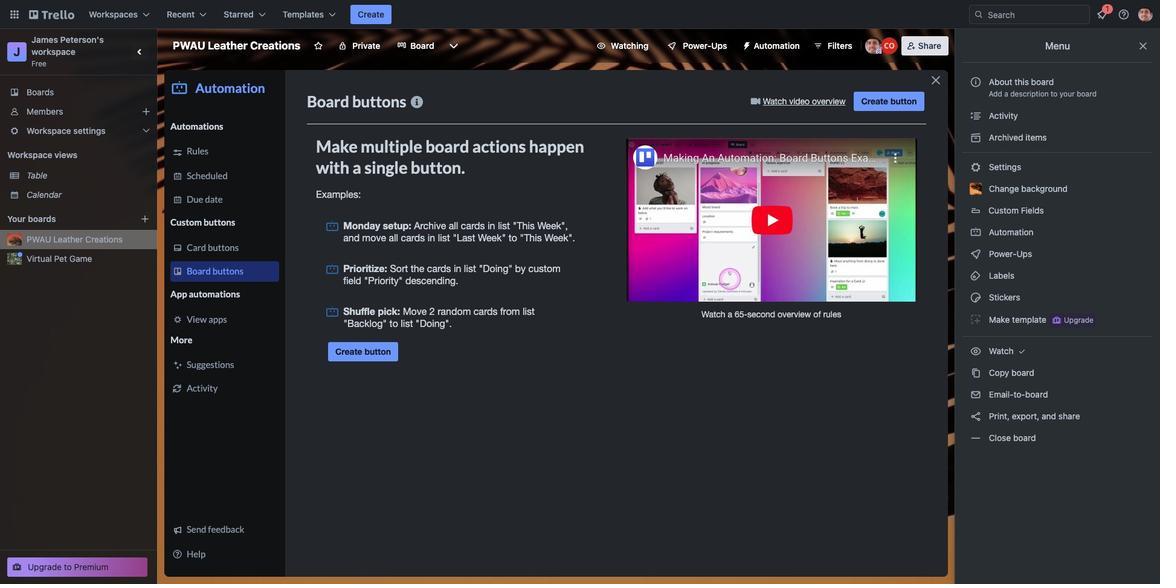 Task type: vqa. For each thing, say whether or not it's contained in the screenshot.
Color: sky, title: "Trello Tip" element corresponding to Trello Tip: This is where assigned tasks live so that your team can see who's working on what and when it's due.
no



Task type: describe. For each thing, give the bounding box(es) containing it.
stickers
[[987, 292, 1020, 303]]

back to home image
[[29, 5, 74, 24]]

j
[[13, 45, 20, 59]]

game
[[69, 254, 92, 264]]

custom fields
[[988, 205, 1044, 216]]

recent
[[167, 9, 195, 19]]

description
[[1010, 89, 1049, 98]]

workspace settings
[[27, 126, 106, 136]]

ups inside power-ups button
[[711, 40, 727, 51]]

labels
[[987, 271, 1014, 281]]

sm image for archived items
[[970, 132, 982, 144]]

pwau inside pwau leather creations link
[[27, 234, 51, 245]]

menu
[[1045, 40, 1070, 51]]

upgrade to premium link
[[7, 558, 147, 578]]

james peterson's workspace free
[[31, 34, 106, 68]]

archived
[[989, 132, 1023, 143]]

calendar link
[[27, 189, 150, 201]]

export,
[[1012, 411, 1039, 422]]

sm image for automation
[[970, 227, 982, 239]]

templates button
[[275, 5, 343, 24]]

james peterson's workspace link
[[31, 34, 106, 57]]

make template
[[987, 315, 1046, 325]]

settings link
[[962, 158, 1153, 177]]

fields
[[1021, 205, 1044, 216]]

workspace settings button
[[0, 121, 157, 141]]

james
[[31, 34, 58, 45]]

sm image for watch
[[970, 346, 982, 358]]

about this board add a description to your board
[[989, 77, 1097, 98]]

Search field
[[984, 5, 1089, 24]]

create button
[[350, 5, 392, 24]]

activity
[[987, 111, 1018, 121]]

peterson's
[[60, 34, 104, 45]]

upgrade button
[[1049, 314, 1096, 328]]

add board image
[[140, 214, 150, 224]]

creations inside text field
[[250, 39, 300, 52]]

power- inside power-ups link
[[989, 249, 1017, 259]]

sm image for email-to-board
[[970, 389, 982, 401]]

stickers link
[[962, 288, 1153, 308]]

sm image for labels
[[970, 270, 982, 282]]

this member is an admin of this board. image
[[876, 49, 881, 54]]

templates
[[283, 9, 324, 19]]

background
[[1021, 184, 1068, 194]]

premium
[[74, 563, 108, 573]]

power- inside power-ups button
[[683, 40, 711, 51]]

sm image for settings
[[970, 161, 982, 173]]

pwau inside "pwau leather creations" text field
[[173, 39, 205, 52]]

board up "description" at the top right of page
[[1031, 77, 1054, 87]]

labels link
[[962, 266, 1153, 286]]

sm image inside automation button
[[737, 36, 754, 53]]

0 horizontal spatial creations
[[85, 234, 123, 245]]

0 horizontal spatial leather
[[53, 234, 83, 245]]

virtual
[[27, 254, 52, 264]]

sm image for close board
[[970, 433, 982, 445]]

upgrade for upgrade to premium
[[28, 563, 62, 573]]

activity link
[[962, 106, 1153, 126]]

items
[[1026, 132, 1047, 143]]

board inside email-to-board link
[[1025, 390, 1048, 400]]

pwau leather creations link
[[27, 234, 150, 246]]

members
[[27, 106, 63, 117]]

copy board link
[[962, 364, 1153, 383]]

views
[[54, 150, 77, 160]]

template
[[1012, 315, 1046, 325]]

print, export, and share link
[[962, 407, 1153, 427]]

primary element
[[0, 0, 1160, 29]]

to inside "about this board add a description to your board"
[[1051, 89, 1058, 98]]

watching
[[611, 40, 648, 51]]

virtual pet game link
[[27, 253, 150, 265]]

your
[[7, 214, 26, 224]]

pet
[[54, 254, 67, 264]]

to-
[[1014, 390, 1025, 400]]

create
[[358, 9, 384, 19]]

sm image for power-ups
[[970, 248, 982, 260]]

archived items link
[[962, 128, 1153, 147]]

watching button
[[589, 36, 656, 56]]

leather inside text field
[[208, 39, 248, 52]]

ups inside power-ups link
[[1017, 249, 1032, 259]]

change background link
[[962, 179, 1153, 199]]

search image
[[974, 10, 984, 19]]

virtual pet game
[[27, 254, 92, 264]]

sm image for stickers
[[970, 292, 982, 304]]

about
[[989, 77, 1012, 87]]

private button
[[331, 36, 388, 56]]

board inside the close board link
[[1013, 433, 1036, 443]]

workspace views
[[7, 150, 77, 160]]

star or unstar board image
[[314, 41, 323, 51]]

board right your
[[1077, 89, 1097, 98]]

1 horizontal spatial automation
[[987, 227, 1034, 237]]

workspace for workspace settings
[[27, 126, 71, 136]]

sm image for activity
[[970, 110, 982, 122]]

free
[[31, 59, 47, 68]]

close
[[989, 433, 1011, 443]]

boards
[[28, 214, 56, 224]]

your boards with 2 items element
[[7, 212, 122, 227]]

table
[[27, 170, 47, 181]]

j link
[[7, 42, 27, 62]]

starred
[[224, 9, 254, 19]]

boards link
[[0, 83, 157, 102]]

board inside copy board link
[[1012, 368, 1034, 378]]



Task type: locate. For each thing, give the bounding box(es) containing it.
pwau leather creations up game
[[27, 234, 123, 245]]

workspace down members
[[27, 126, 71, 136]]

sm image inside power-ups link
[[970, 248, 982, 260]]

sm image inside settings link
[[970, 161, 982, 173]]

share
[[918, 40, 941, 51]]

pwau up virtual
[[27, 234, 51, 245]]

filters button
[[809, 36, 856, 56]]

board down export,
[[1013, 433, 1036, 443]]

james peterson (jamespeterson93) image right open information menu icon
[[1138, 7, 1153, 22]]

workspace up "table"
[[7, 150, 52, 160]]

sm image for copy board
[[970, 367, 982, 379]]

workspace for workspace views
[[7, 150, 52, 160]]

board up to-
[[1012, 368, 1034, 378]]

0 horizontal spatial james peterson (jamespeterson93) image
[[865, 37, 882, 54]]

pwau leather creations
[[173, 39, 300, 52], [27, 234, 123, 245]]

Board name text field
[[167, 36, 306, 56]]

1 horizontal spatial power-
[[989, 249, 1017, 259]]

0 vertical spatial automation
[[754, 40, 800, 51]]

sm image left stickers
[[970, 292, 982, 304]]

pwau down recent dropdown button
[[173, 39, 205, 52]]

sm image right power-ups button
[[737, 36, 754, 53]]

calendar
[[27, 190, 62, 200]]

pwau leather creations inside pwau leather creations link
[[27, 234, 123, 245]]

1 vertical spatial power-
[[989, 249, 1017, 259]]

1 horizontal spatial to
[[1051, 89, 1058, 98]]

1 notification image
[[1095, 7, 1109, 22]]

close board link
[[962, 429, 1153, 448]]

james peterson (jamespeterson93) image right filters
[[865, 37, 882, 54]]

0 horizontal spatial to
[[64, 563, 72, 573]]

sm image left close at right bottom
[[970, 433, 982, 445]]

upgrade down stickers link
[[1064, 316, 1094, 325]]

0 vertical spatial leather
[[208, 39, 248, 52]]

ups down automation link
[[1017, 249, 1032, 259]]

archived items
[[987, 132, 1047, 143]]

a
[[1004, 89, 1008, 98]]

sm image inside print, export, and share link
[[970, 411, 982, 423]]

1 horizontal spatial ups
[[1017, 249, 1032, 259]]

change
[[989, 184, 1019, 194]]

0 vertical spatial james peterson (jamespeterson93) image
[[1138, 7, 1153, 22]]

ups
[[711, 40, 727, 51], [1017, 249, 1032, 259]]

to left your
[[1051, 89, 1058, 98]]

sm image
[[970, 132, 982, 144], [970, 227, 982, 239], [970, 248, 982, 260], [1016, 346, 1028, 358], [970, 411, 982, 423]]

0 horizontal spatial automation
[[754, 40, 800, 51]]

sm image inside the close board link
[[970, 433, 982, 445]]

sm image inside activity link
[[970, 110, 982, 122]]

board up print, export, and share
[[1025, 390, 1048, 400]]

power-ups link
[[962, 245, 1153, 264]]

0 vertical spatial ups
[[711, 40, 727, 51]]

1 horizontal spatial creations
[[250, 39, 300, 52]]

close board
[[987, 433, 1036, 443]]

settings
[[73, 126, 106, 136]]

copy board
[[987, 368, 1034, 378]]

power-ups
[[683, 40, 727, 51], [987, 249, 1034, 259]]

0 vertical spatial pwau
[[173, 39, 205, 52]]

filters
[[828, 40, 852, 51]]

sm image inside copy board link
[[970, 367, 982, 379]]

sm image inside stickers link
[[970, 292, 982, 304]]

automation
[[754, 40, 800, 51], [987, 227, 1034, 237]]

0 vertical spatial pwau leather creations
[[173, 39, 300, 52]]

0 horizontal spatial ups
[[711, 40, 727, 51]]

workspace navigation collapse icon image
[[132, 44, 149, 60]]

your boards
[[7, 214, 56, 224]]

1 vertical spatial automation
[[987, 227, 1034, 237]]

add
[[989, 89, 1002, 98]]

pwau leather creations down starred
[[173, 39, 300, 52]]

sm image for make template
[[970, 314, 982, 326]]

0 vertical spatial power-
[[683, 40, 711, 51]]

and
[[1042, 411, 1056, 422]]

power-ups button
[[659, 36, 734, 56]]

watch
[[987, 346, 1016, 356]]

0 horizontal spatial upgrade
[[28, 563, 62, 573]]

sm image inside labels "link"
[[970, 270, 982, 282]]

automation link
[[962, 223, 1153, 242]]

1 vertical spatial power-ups
[[987, 249, 1034, 259]]

sm image left settings
[[970, 161, 982, 173]]

your
[[1060, 89, 1075, 98]]

upgrade inside button
[[1064, 316, 1094, 325]]

1 vertical spatial pwau leather creations
[[27, 234, 123, 245]]

1 horizontal spatial leather
[[208, 39, 248, 52]]

pwau leather creations inside "pwau leather creations" text field
[[173, 39, 300, 52]]

creations
[[250, 39, 300, 52], [85, 234, 123, 245]]

to
[[1051, 89, 1058, 98], [64, 563, 72, 573]]

ups left automation button
[[711, 40, 727, 51]]

sm image left email-
[[970, 389, 982, 401]]

settings
[[987, 162, 1021, 172]]

pwau
[[173, 39, 205, 52], [27, 234, 51, 245]]

1 vertical spatial creations
[[85, 234, 123, 245]]

this
[[1015, 77, 1029, 87]]

automation button
[[737, 36, 807, 56]]

1 vertical spatial james peterson (jamespeterson93) image
[[865, 37, 882, 54]]

copy
[[989, 368, 1009, 378]]

to inside 'link'
[[64, 563, 72, 573]]

table link
[[27, 170, 150, 182]]

sm image
[[737, 36, 754, 53], [970, 110, 982, 122], [970, 161, 982, 173], [970, 270, 982, 282], [970, 292, 982, 304], [970, 314, 982, 326], [970, 346, 982, 358], [970, 367, 982, 379], [970, 389, 982, 401], [970, 433, 982, 445]]

power-ups inside power-ups button
[[683, 40, 727, 51]]

email-to-board link
[[962, 385, 1153, 405]]

1 vertical spatial pwau
[[27, 234, 51, 245]]

creations down templates
[[250, 39, 300, 52]]

workspace
[[27, 126, 71, 136], [7, 150, 52, 160]]

board
[[411, 40, 434, 51]]

upgrade left premium
[[28, 563, 62, 573]]

creations up virtual pet game link on the left
[[85, 234, 123, 245]]

0 horizontal spatial power-ups
[[683, 40, 727, 51]]

share button
[[901, 36, 949, 56]]

automation down custom fields
[[987, 227, 1034, 237]]

1 vertical spatial upgrade
[[28, 563, 62, 573]]

christina overa (christinaovera) image
[[881, 37, 898, 54]]

1 horizontal spatial pwau
[[173, 39, 205, 52]]

workspaces
[[89, 9, 138, 19]]

1 vertical spatial to
[[64, 563, 72, 573]]

custom fields button
[[962, 201, 1153, 221]]

change background
[[987, 184, 1068, 194]]

automation left the filters button
[[754, 40, 800, 51]]

boards
[[27, 87, 54, 97]]

sm image inside automation link
[[970, 227, 982, 239]]

sm image inside email-to-board link
[[970, 389, 982, 401]]

upgrade for upgrade
[[1064, 316, 1094, 325]]

1 vertical spatial leather
[[53, 234, 83, 245]]

leather down your boards with 2 items element
[[53, 234, 83, 245]]

workspace inside workspace settings dropdown button
[[27, 126, 71, 136]]

sm image left copy
[[970, 367, 982, 379]]

0 vertical spatial to
[[1051, 89, 1058, 98]]

sm image left activity
[[970, 110, 982, 122]]

automation inside button
[[754, 40, 800, 51]]

sm image inside watch 'link'
[[970, 346, 982, 358]]

1 horizontal spatial pwau leather creations
[[173, 39, 300, 52]]

members link
[[0, 102, 157, 121]]

sm image left 'watch'
[[970, 346, 982, 358]]

0 vertical spatial creations
[[250, 39, 300, 52]]

upgrade inside 'link'
[[28, 563, 62, 573]]

1 horizontal spatial power-ups
[[987, 249, 1034, 259]]

0 vertical spatial upgrade
[[1064, 316, 1094, 325]]

sm image left make
[[970, 314, 982, 326]]

recent button
[[160, 5, 214, 24]]

workspaces button
[[82, 5, 157, 24]]

custom
[[988, 205, 1019, 216]]

1 vertical spatial workspace
[[7, 150, 52, 160]]

leather down starred
[[208, 39, 248, 52]]

1 vertical spatial ups
[[1017, 249, 1032, 259]]

customize views image
[[447, 40, 460, 52]]

share
[[1059, 411, 1080, 422]]

print,
[[989, 411, 1010, 422]]

1 horizontal spatial james peterson (jamespeterson93) image
[[1138, 7, 1153, 22]]

email-to-board
[[987, 390, 1048, 400]]

0 vertical spatial power-ups
[[683, 40, 727, 51]]

power-
[[683, 40, 711, 51], [989, 249, 1017, 259]]

board link
[[390, 36, 441, 56]]

print, export, and share
[[987, 411, 1080, 422]]

0 horizontal spatial pwau
[[27, 234, 51, 245]]

upgrade
[[1064, 316, 1094, 325], [28, 563, 62, 573]]

sm image left labels
[[970, 270, 982, 282]]

upgrade to premium
[[28, 563, 108, 573]]

sm image inside watch 'link'
[[1016, 346, 1028, 358]]

starred button
[[216, 5, 273, 24]]

0 horizontal spatial pwau leather creations
[[27, 234, 123, 245]]

open information menu image
[[1118, 8, 1130, 21]]

make
[[989, 315, 1010, 325]]

workspace
[[31, 47, 76, 57]]

to left premium
[[64, 563, 72, 573]]

sm image for print, export, and share
[[970, 411, 982, 423]]

1 horizontal spatial upgrade
[[1064, 316, 1094, 325]]

watch link
[[962, 342, 1153, 361]]

private
[[352, 40, 380, 51]]

0 vertical spatial workspace
[[27, 126, 71, 136]]

power-ups inside power-ups link
[[987, 249, 1034, 259]]

email-
[[989, 390, 1014, 400]]

0 horizontal spatial power-
[[683, 40, 711, 51]]

james peterson (jamespeterson93) image
[[1138, 7, 1153, 22], [865, 37, 882, 54]]

sm image inside archived items link
[[970, 132, 982, 144]]

leather
[[208, 39, 248, 52], [53, 234, 83, 245]]



